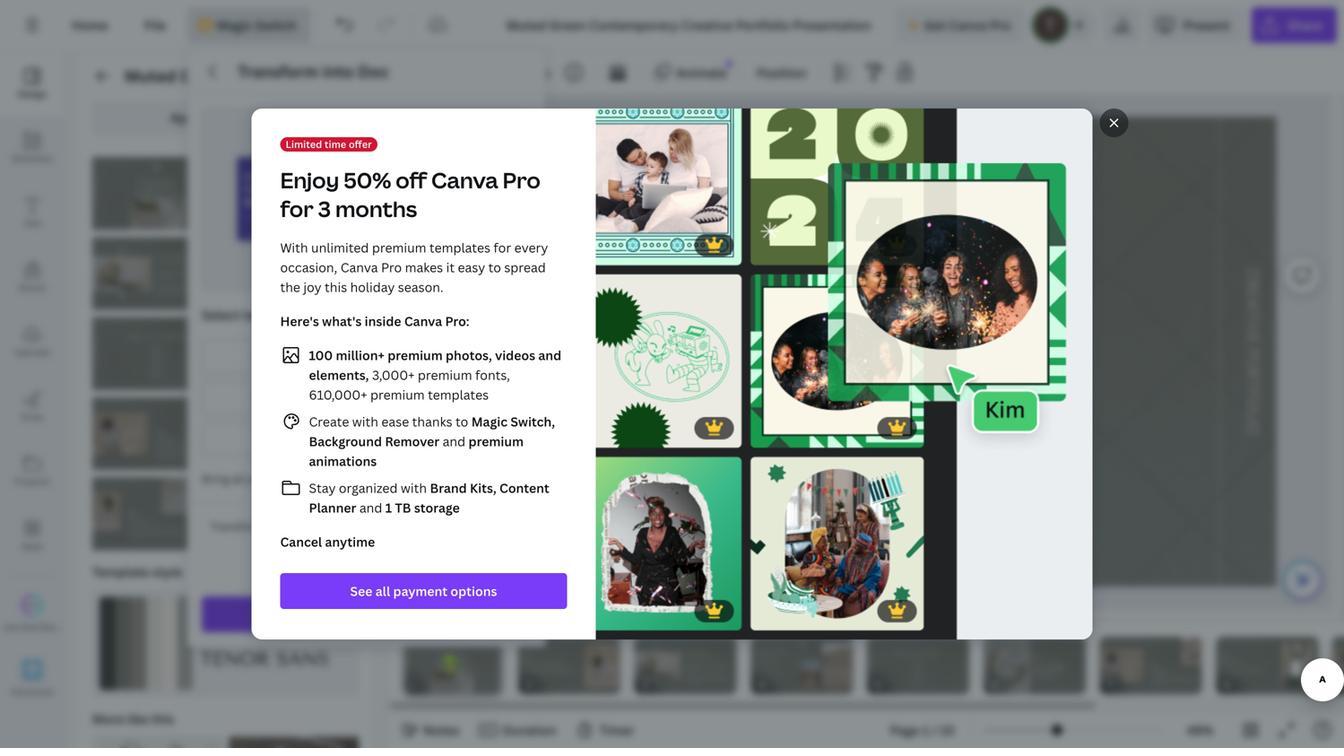 Task type: vqa. For each thing, say whether or not it's contained in the screenshot.
Docs link
no



Task type: describe. For each thing, give the bounding box(es) containing it.
with inside transform your designs and much more with our time-saving canva pro
[[418, 519, 440, 534]]

see all payment options
[[350, 583, 497, 600]]

pro inside transform your designs and much more with our time-saving canva pro
[[360, 537, 378, 552]]

stay
[[309, 479, 336, 497]]

presentation
[[495, 65, 596, 87]]

magic switch, background remover
[[309, 413, 555, 450]]

canva inside main menu bar
[[950, 17, 987, 34]]

1 for tb
[[386, 499, 392, 516]]

brand kits, content planner
[[309, 479, 550, 516]]

easy
[[458, 259, 485, 276]]

with unlimited premium templates for every occasion, canva pro makes it easy to spread the joy this holiday season.
[[280, 239, 548, 296]]

select text format
[[202, 307, 312, 324]]

3,000+
[[372, 366, 415, 383]]

f
[[1244, 389, 1263, 398]]

templates inside the with unlimited premium templates for every occasion, canva pro makes it easy to spread the joy this holiday season.
[[430, 239, 491, 256]]

transform for transform your designs and much more with our time-saving canva pro
[[210, 519, 263, 534]]

premium animations
[[309, 433, 524, 470]]

1 vertical spatial this
[[151, 710, 174, 727]]

post
[[284, 389, 311, 406]]

magic for switch
[[216, 17, 253, 34]]

learn more
[[334, 563, 404, 580]]

creative portfolio
[[463, 270, 482, 436]]

remove watermarks
[[830, 265, 927, 278]]

much
[[356, 519, 386, 534]]

every
[[515, 239, 548, 256]]

2 t from the top
[[1244, 379, 1263, 389]]

pro inside enjoy 50% off canva pro for 3 months
[[503, 166, 541, 195]]

all for 10
[[209, 109, 224, 126]]

it
[[446, 259, 455, 276]]

bring
[[202, 472, 229, 486]]

Page title text field
[[422, 676, 430, 694]]

uploads
[[14, 346, 50, 358]]

pro:
[[445, 313, 470, 330]]

options
[[451, 583, 497, 600]]

inside
[[365, 313, 401, 330]]

0 horizontal spatial to
[[456, 413, 469, 430]]

c r e a t i v e p o r t f o l i o
[[1244, 268, 1263, 435]]

2 r from the top
[[1244, 369, 1263, 379]]

design
[[17, 88, 47, 100]]

1 for /
[[922, 722, 929, 739]]

anytime
[[325, 533, 375, 550]]

transform into doc
[[238, 61, 389, 83]]

job and resume ai button
[[0, 582, 86, 647]]

lyrics
[[452, 430, 484, 447]]

templates inside 3,000+ premium fonts, 610,000+ premium templates
[[428, 386, 489, 403]]

0 vertical spatial creative
[[351, 65, 417, 87]]

here's
[[280, 313, 319, 330]]

canva inside transform your designs and much more with our time-saving canva pro
[[325, 537, 358, 552]]

3
[[318, 194, 331, 223]]

1 vertical spatial a
[[319, 472, 325, 486]]

select
[[202, 307, 240, 324]]

premium inside the with unlimited premium templates for every occasion, canva pro makes it easy to spread the joy this holiday season.
[[372, 239, 427, 256]]

2 o from the top
[[1244, 398, 1263, 410]]

job
[[2, 621, 18, 633]]

0 vertical spatial a
[[1244, 299, 1263, 309]]

time-
[[463, 519, 491, 534]]

magic for switch,
[[472, 413, 508, 430]]

resume
[[40, 621, 75, 633]]

style
[[152, 563, 182, 580]]

brand for brand kits, content planner
[[430, 479, 467, 497]]

/
[[932, 722, 937, 739]]

premium down the "all text"
[[418, 366, 472, 383]]

pro inside the with unlimited premium templates for every occasion, canva pro makes it easy to spread the joy this holiday season.
[[381, 259, 402, 276]]

enjoy
[[280, 166, 339, 195]]

all
[[430, 348, 446, 365]]

1 i from the top
[[1244, 319, 1263, 324]]

here's what's inside canva pro:
[[280, 313, 470, 330]]

animations
[[309, 453, 377, 470]]

watermarks
[[871, 265, 927, 278]]

blog
[[254, 389, 281, 406]]

get canva pro inside main menu bar
[[925, 17, 1011, 34]]

apply all 10 pages
[[170, 109, 281, 126]]

2 i from the top
[[1244, 418, 1263, 423]]

50%
[[344, 166, 391, 195]]

bring all your text into a document.
[[202, 472, 384, 486]]

100 million+ premium photos, videos and elements,
[[309, 347, 562, 383]]

page
[[890, 722, 919, 739]]

design button
[[0, 51, 65, 116]]

doc
[[358, 61, 389, 83]]

summary
[[254, 348, 311, 365]]

more
[[92, 710, 124, 727]]

payment
[[393, 583, 448, 600]]

10 inside page 1 / 10 button
[[940, 722, 955, 739]]

tb
[[395, 499, 411, 516]]

0 horizontal spatial get
[[324, 606, 345, 623]]

canva inside enjoy 50% off canva pro for 3 months
[[432, 166, 498, 195]]

elements,
[[309, 366, 369, 383]]

page 1 / 10 button
[[883, 716, 963, 745]]

cancel anytime
[[280, 533, 375, 550]]

apply
[[170, 109, 206, 126]]

Blog post button
[[202, 381, 363, 415]]

get canva pro button inside main menu bar
[[895, 7, 1026, 43]]

hide image
[[387, 357, 398, 443]]

song lyrics
[[418, 430, 484, 447]]

transform your designs and much more with our time-saving canva pro
[[210, 519, 524, 552]]

cute turtle dabbing cartoon vector illustration image
[[779, 258, 940, 446]]

1 e from the top
[[1244, 289, 1263, 299]]

100
[[309, 347, 333, 364]]

list containing 100 million+ premium photos, videos and elements,
[[280, 344, 567, 518]]

sans
[[276, 648, 330, 671]]

premium down 3,000+
[[370, 386, 425, 403]]

fonts,
[[475, 366, 510, 383]]

main menu bar
[[0, 0, 1345, 51]]

email
[[435, 389, 468, 406]]

learn more button
[[314, 561, 420, 582]]

voiceover button
[[0, 647, 65, 711]]

p
[[1244, 348, 1263, 357]]

and
[[20, 621, 38, 633]]

photos,
[[446, 347, 492, 364]]

months
[[335, 194, 417, 223]]

template
[[92, 563, 149, 580]]

timer
[[600, 722, 635, 739]]

and 1 tb storage
[[357, 499, 460, 516]]

page 1 / 10
[[890, 722, 955, 739]]

2 vertical spatial text
[[273, 472, 293, 486]]

3 o from the top
[[1244, 423, 1263, 435]]

learn
[[334, 563, 369, 580]]

v
[[1244, 324, 1263, 334]]

switch
[[255, 17, 297, 34]]

projects button
[[0, 439, 65, 503]]

duration
[[503, 722, 557, 739]]

get inside main menu bar
[[925, 17, 947, 34]]



Task type: locate. For each thing, give the bounding box(es) containing it.
0 horizontal spatial creative
[[351, 65, 417, 87]]

0 vertical spatial your
[[247, 472, 271, 486]]

home link
[[57, 7, 123, 43]]

0 vertical spatial 10
[[227, 109, 242, 126]]

transform into doc image
[[231, 137, 503, 262]]

text for all
[[449, 348, 473, 365]]

for left 3
[[280, 194, 314, 223]]

1 vertical spatial get canva pro button
[[202, 597, 532, 633]]

0 vertical spatial brand
[[19, 282, 45, 294]]

1 vertical spatial for
[[494, 239, 511, 256]]

limited
[[286, 137, 322, 151]]

uploads button
[[0, 309, 65, 374]]

duration button
[[474, 716, 564, 745]]

1
[[386, 499, 392, 516], [922, 722, 929, 739]]

1 vertical spatial 10
[[940, 722, 955, 739]]

1 horizontal spatial get canva pro button
[[895, 7, 1026, 43]]

document.
[[328, 472, 384, 486]]

all
[[209, 109, 224, 126], [232, 472, 244, 486], [376, 583, 390, 600]]

with up and 1 tb storage
[[401, 479, 427, 497]]

saving
[[491, 519, 524, 534]]

premium up 3,000+
[[388, 347, 443, 364]]

blog post
[[254, 389, 311, 406]]

hide pages image
[[823, 610, 909, 624]]

canva inside the with unlimited premium templates for every occasion, canva pro makes it easy to spread the joy this holiday season.
[[341, 259, 378, 276]]

into up planner
[[296, 472, 317, 486]]

premium inside 100 million+ premium photos, videos and elements,
[[388, 347, 443, 364]]

0 horizontal spatial a
[[319, 472, 325, 486]]

1 horizontal spatial brand
[[430, 479, 467, 497]]

with
[[352, 413, 379, 430], [401, 479, 427, 497], [418, 519, 440, 534]]

1 horizontal spatial this
[[325, 279, 347, 296]]

0 vertical spatial i
[[1244, 319, 1263, 324]]

offer
[[349, 137, 372, 151]]

0 vertical spatial magic
[[216, 17, 253, 34]]

1 vertical spatial o
[[1244, 398, 1263, 410]]

all text
[[430, 348, 473, 365]]

this
[[325, 279, 347, 296], [151, 710, 174, 727]]

premium up the 'makes'
[[372, 239, 427, 256]]

time
[[325, 137, 346, 151]]

1 horizontal spatial all
[[232, 472, 244, 486]]

more up the "see"
[[372, 563, 404, 580]]

transform inside transform your designs and much more with our time-saving canva pro
[[210, 519, 263, 534]]

this right like
[[151, 710, 174, 727]]

0 horizontal spatial all
[[209, 109, 224, 126]]

a down the animations
[[319, 472, 325, 486]]

1 vertical spatial 1
[[922, 722, 929, 739]]

0 vertical spatial templates
[[430, 239, 491, 256]]

olivia
[[737, 233, 979, 332]]

Email button
[[370, 381, 532, 415]]

alta tenor sans
[[200, 616, 330, 671]]

2 horizontal spatial text
[[449, 348, 473, 365]]

brand inside button
[[19, 282, 45, 294]]

10 inside apply all 10 pages button
[[227, 109, 242, 126]]

your left "designs"
[[266, 519, 290, 534]]

0 vertical spatial this
[[325, 279, 347, 296]]

1 inside list
[[386, 499, 392, 516]]

projects
[[14, 475, 50, 488]]

1 horizontal spatial text
[[273, 472, 293, 486]]

poem
[[265, 430, 300, 447]]

draw
[[21, 411, 44, 423]]

all inside button
[[376, 583, 390, 600]]

portfolio
[[421, 65, 491, 87], [463, 270, 482, 356]]

1 vertical spatial get canva pro
[[324, 606, 410, 623]]

1 vertical spatial i
[[1244, 418, 1263, 423]]

o up the f
[[1244, 357, 1263, 369]]

off
[[396, 166, 427, 195]]

1 horizontal spatial into
[[322, 61, 354, 83]]

0 vertical spatial to
[[489, 259, 501, 276]]

brand inside brand kits, content planner
[[430, 479, 467, 497]]

1 vertical spatial magic
[[472, 413, 508, 430]]

green
[[180, 65, 228, 87]]

voiceover
[[10, 686, 54, 698]]

text
[[243, 307, 267, 324], [449, 348, 473, 365], [273, 472, 293, 486]]

1 vertical spatial to
[[456, 413, 469, 430]]

for left every
[[494, 239, 511, 256]]

elements
[[12, 153, 53, 165]]

with down storage
[[418, 519, 440, 534]]

all right the apply
[[209, 109, 224, 126]]

canva
[[950, 17, 987, 34], [432, 166, 498, 195], [341, 259, 378, 276], [404, 313, 442, 330], [325, 537, 358, 552], [348, 606, 386, 623]]

0 vertical spatial 1
[[386, 499, 392, 516]]

for inside the with unlimited premium templates for every occasion, canva pro makes it easy to spread the joy this holiday season.
[[494, 239, 511, 256]]

0 vertical spatial o
[[1244, 357, 1263, 369]]

all for your
[[232, 472, 244, 486]]

apps
[[21, 540, 43, 552]]

1 horizontal spatial a
[[1244, 299, 1263, 309]]

l
[[1244, 410, 1263, 418]]

0 vertical spatial with
[[352, 413, 379, 430]]

magic switch
[[216, 17, 297, 34]]

kits,
[[470, 479, 497, 497]]

1 vertical spatial portfolio
[[463, 270, 482, 356]]

magic left switch at the top left
[[216, 17, 253, 34]]

0 vertical spatial transform
[[238, 61, 319, 83]]

tenor
[[200, 648, 270, 671]]

0 vertical spatial get canva pro button
[[895, 7, 1026, 43]]

0 vertical spatial text
[[243, 307, 267, 324]]

all right bring
[[232, 472, 244, 486]]

text right select
[[243, 307, 267, 324]]

t up l
[[1244, 379, 1263, 389]]

and inside transform your designs and much more with our time-saving canva pro
[[334, 519, 354, 534]]

1 vertical spatial with
[[401, 479, 427, 497]]

1 vertical spatial text
[[449, 348, 473, 365]]

1 vertical spatial r
[[1244, 369, 1263, 379]]

to up the lyrics
[[456, 413, 469, 430]]

for inside enjoy 50% off canva pro for 3 months
[[280, 194, 314, 223]]

more inside transform your designs and much more with our time-saving canva pro
[[388, 519, 415, 534]]

brand up uploads button
[[19, 282, 45, 294]]

brand up storage
[[430, 479, 467, 497]]

designs
[[292, 519, 332, 534]]

switch,
[[511, 413, 555, 430]]

all right the "see"
[[376, 583, 390, 600]]

text down poem button on the left
[[273, 472, 293, 486]]

list
[[280, 344, 567, 518]]

1 vertical spatial your
[[266, 519, 290, 534]]

for
[[280, 194, 314, 223], [494, 239, 511, 256]]

10 left pages
[[227, 109, 242, 126]]

text button
[[0, 180, 65, 245]]

0 horizontal spatial 1
[[386, 499, 392, 516]]

i down the f
[[1244, 418, 1263, 423]]

1 vertical spatial creative
[[463, 361, 482, 436]]

planner
[[309, 499, 357, 516]]

background
[[309, 433, 382, 450]]

magic switch button
[[188, 7, 311, 43]]

1 vertical spatial all
[[232, 472, 244, 486]]

2 vertical spatial o
[[1244, 423, 1263, 435]]

more inside button
[[372, 563, 404, 580]]

1 inside button
[[922, 722, 929, 739]]

1 horizontal spatial creative
[[463, 361, 482, 436]]

get canva pro button
[[895, 7, 1026, 43], [202, 597, 532, 633]]

job and resume ai
[[2, 621, 86, 633]]

into left doc at the left top
[[322, 61, 354, 83]]

1 horizontal spatial 1
[[922, 722, 929, 739]]

Song lyrics button
[[370, 422, 532, 456]]

remove
[[830, 265, 868, 278]]

premium down switch,
[[469, 433, 524, 450]]

templates up it
[[430, 239, 491, 256]]

1 horizontal spatial to
[[489, 259, 501, 276]]

1 horizontal spatial for
[[494, 239, 511, 256]]

side panel tab list
[[0, 51, 86, 711]]

0 horizontal spatial get canva pro button
[[202, 597, 532, 633]]

1 vertical spatial into
[[296, 472, 317, 486]]

3,000+ premium fonts, 610,000+ premium templates
[[309, 366, 510, 403]]

2 vertical spatial all
[[376, 583, 390, 600]]

page 1 image
[[402, 637, 504, 694]]

0 vertical spatial into
[[322, 61, 354, 83]]

Poem button
[[202, 422, 363, 456]]

magic inside magic switch, background remover
[[472, 413, 508, 430]]

text for select
[[243, 307, 267, 324]]

i
[[1244, 319, 1263, 324], [1244, 418, 1263, 423]]

all for payment
[[376, 583, 390, 600]]

r up the f
[[1244, 369, 1263, 379]]

get canva pro
[[925, 17, 1011, 34], [324, 606, 410, 623]]

timer button
[[571, 716, 642, 745]]

1 vertical spatial t
[[1244, 379, 1263, 389]]

e up p
[[1244, 334, 1263, 344]]

1 r from the top
[[1244, 280, 1263, 289]]

1 horizontal spatial 10
[[940, 722, 955, 739]]

o down l
[[1244, 423, 1263, 435]]

0 vertical spatial get
[[925, 17, 947, 34]]

cancel
[[280, 533, 322, 550]]

r up v
[[1244, 280, 1263, 289]]

0 horizontal spatial for
[[280, 194, 314, 223]]

your right bring
[[247, 472, 271, 486]]

the
[[280, 279, 300, 296]]

0 horizontal spatial into
[[296, 472, 317, 486]]

text right "all"
[[449, 348, 473, 365]]

elements button
[[0, 116, 65, 180]]

canva assistant image
[[1293, 570, 1314, 591]]

templates
[[430, 239, 491, 256], [428, 386, 489, 403]]

e down c
[[1244, 289, 1263, 299]]

song
[[418, 430, 448, 447]]

transform down bring
[[210, 519, 263, 534]]

0 horizontal spatial 10
[[227, 109, 242, 126]]

1 left tb
[[386, 499, 392, 516]]

2 vertical spatial with
[[418, 519, 440, 534]]

enjoy 50% off canva pro for 3 months
[[280, 166, 541, 223]]

more down tb
[[388, 519, 415, 534]]

1 vertical spatial more
[[372, 563, 404, 580]]

0 horizontal spatial text
[[243, 307, 267, 324]]

text
[[23, 217, 41, 229]]

and inside 100 million+ premium photos, videos and elements,
[[539, 347, 562, 364]]

1 o from the top
[[1244, 357, 1263, 369]]

brand for brand
[[19, 282, 45, 294]]

1 vertical spatial e
[[1244, 334, 1263, 344]]

2 e from the top
[[1244, 334, 1263, 344]]

content
[[500, 479, 550, 497]]

0 vertical spatial portfolio
[[421, 65, 491, 87]]

Design title text field
[[492, 7, 888, 43]]

with
[[280, 239, 308, 256]]

pro
[[990, 17, 1011, 34], [503, 166, 541, 195], [381, 259, 402, 276], [360, 537, 378, 552], [389, 606, 410, 623]]

0 vertical spatial all
[[209, 109, 224, 126]]

0 horizontal spatial get canva pro
[[324, 606, 410, 623]]

1 vertical spatial transform
[[210, 519, 263, 534]]

flip button
[[521, 58, 558, 87]]

0 vertical spatial for
[[280, 194, 314, 223]]

transform down switch at the top left
[[238, 61, 319, 83]]

2 horizontal spatial all
[[376, 583, 390, 600]]

remove watermarks button
[[824, 265, 932, 278]]

1 t from the top
[[1244, 309, 1263, 319]]

1 horizontal spatial get canva pro
[[925, 17, 1011, 34]]

hand drawn fireworks image
[[838, 164, 881, 207]]

transform for transform into doc
[[238, 61, 319, 83]]

with up background
[[352, 413, 379, 430]]

pro inside main menu bar
[[990, 17, 1011, 34]]

10 right /
[[940, 722, 955, 739]]

this right joy
[[325, 279, 347, 296]]

Summary button
[[202, 339, 363, 373]]

this inside the with unlimited premium templates for every occasion, canva pro makes it easy to spread the joy this holiday season.
[[325, 279, 347, 296]]

magic inside popup button
[[216, 17, 253, 34]]

1 vertical spatial brand
[[430, 479, 467, 497]]

to inside the with unlimited premium templates for every occasion, canva pro makes it easy to spread the joy this holiday season.
[[489, 259, 501, 276]]

0 vertical spatial get canva pro
[[925, 17, 1011, 34]]

pages
[[245, 109, 281, 126]]

organized
[[339, 479, 398, 497]]

all inside button
[[209, 109, 224, 126]]

unlimited
[[311, 239, 369, 256]]

0 horizontal spatial magic
[[216, 17, 253, 34]]

0 vertical spatial t
[[1244, 309, 1263, 319]]

o down p
[[1244, 398, 1263, 410]]

thanks
[[412, 413, 453, 430]]

home
[[72, 17, 108, 34]]

1 vertical spatial get
[[324, 606, 345, 623]]

t up v
[[1244, 309, 1263, 319]]

limited time offer
[[286, 137, 372, 151]]

a up v
[[1244, 299, 1263, 309]]

more
[[388, 519, 415, 534], [372, 563, 404, 580]]

magic up the lyrics
[[472, 413, 508, 430]]

alta
[[200, 616, 243, 642]]

0 vertical spatial e
[[1244, 289, 1263, 299]]

All text button
[[370, 339, 532, 373]]

brand
[[19, 282, 45, 294], [430, 479, 467, 497]]

text inside button
[[449, 348, 473, 365]]

0 vertical spatial more
[[388, 519, 415, 534]]

like
[[127, 710, 148, 727]]

apply all 10 pages button
[[92, 100, 359, 135]]

premium inside premium animations
[[469, 433, 524, 450]]

t
[[1244, 309, 1263, 319], [1244, 379, 1263, 389]]

templates up thanks
[[428, 386, 489, 403]]

1 vertical spatial templates
[[428, 386, 489, 403]]

muted green contemporary creative portfolio presentation image
[[92, 157, 222, 230], [229, 157, 359, 230], [92, 237, 222, 310], [229, 237, 359, 310], [92, 317, 222, 390], [229, 317, 359, 390], [92, 397, 222, 470], [229, 397, 359, 470], [92, 477, 222, 550], [229, 477, 359, 550]]

0 horizontal spatial this
[[151, 710, 174, 727]]

to right 'easy'
[[489, 259, 501, 276]]

1 left /
[[922, 722, 929, 739]]

what's
[[322, 313, 362, 330]]

1 horizontal spatial get
[[925, 17, 947, 34]]

your inside transform your designs and much more with our time-saving canva pro
[[266, 519, 290, 534]]

i up p
[[1244, 319, 1263, 324]]

0 horizontal spatial brand
[[19, 282, 45, 294]]

occasion,
[[280, 259, 338, 276]]

1 horizontal spatial magic
[[472, 413, 508, 430]]

0 vertical spatial r
[[1244, 280, 1263, 289]]

contemporary
[[231, 65, 347, 87]]

draw button
[[0, 374, 65, 439]]



